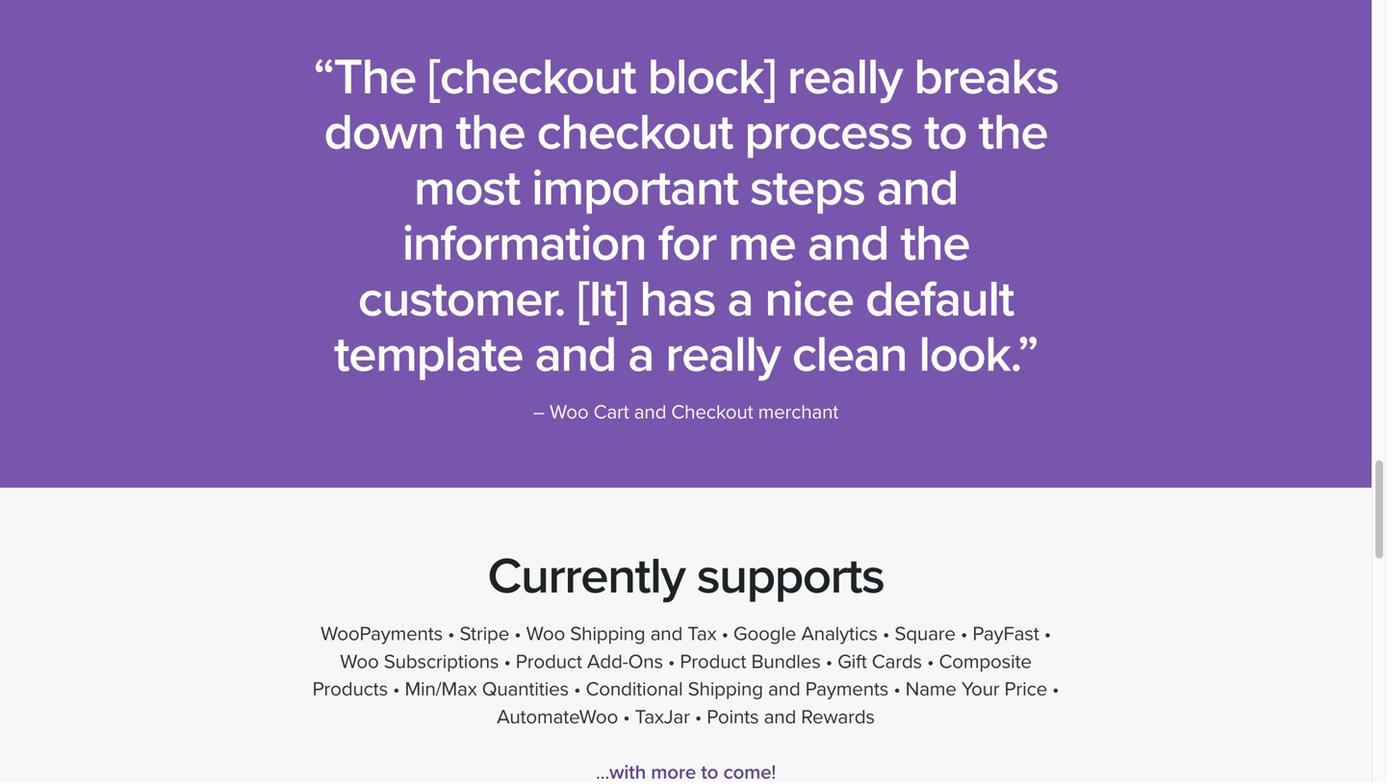 Task type: locate. For each thing, give the bounding box(es) containing it.
• right payfast
[[1045, 622, 1051, 647]]

[checkout
[[428, 47, 636, 108]]

1 horizontal spatial product
[[680, 650, 747, 674]]

woo up products
[[340, 650, 379, 674]]

shipping
[[570, 622, 646, 647], [688, 678, 763, 702]]

a
[[727, 269, 753, 330], [628, 325, 654, 386]]

automatewoo
[[497, 706, 618, 730]]

• down conditional on the bottom left
[[623, 706, 630, 730]]

really
[[787, 47, 902, 108], [666, 325, 781, 386]]

0 horizontal spatial product
[[516, 650, 582, 674]]

a up cart
[[628, 325, 654, 386]]

woo
[[550, 400, 589, 424], [526, 622, 565, 647], [340, 650, 379, 674]]

name
[[906, 678, 957, 702]]

template
[[334, 325, 523, 386]]

1 horizontal spatial shipping
[[688, 678, 763, 702]]

2 product from the left
[[680, 650, 747, 674]]

the
[[456, 103, 525, 163], [979, 103, 1048, 163], [901, 214, 970, 274]]

• up quantities
[[504, 650, 511, 674]]

"the
[[313, 47, 416, 108]]

clean
[[792, 325, 907, 386]]

1 horizontal spatial really
[[787, 47, 902, 108]]

breaks
[[914, 47, 1059, 108]]

steps
[[750, 158, 865, 219]]

product
[[516, 650, 582, 674], [680, 650, 747, 674]]

important
[[532, 158, 738, 219]]

stripe
[[460, 622, 510, 647]]

•
[[448, 622, 455, 647], [514, 622, 521, 647], [722, 622, 729, 647], [883, 622, 890, 647], [961, 622, 968, 647], [1045, 622, 1051, 647], [504, 650, 511, 674], [668, 650, 675, 674], [826, 650, 833, 674], [927, 650, 934, 674], [393, 678, 400, 702], [574, 678, 581, 702], [894, 678, 901, 702], [1053, 678, 1060, 702], [623, 706, 630, 730], [695, 706, 702, 730]]

product down tax
[[680, 650, 747, 674]]

woopayments
[[321, 622, 443, 647]]

down
[[324, 103, 444, 163]]

"the [checkout block] really breaks down the checkout process to the most important steps and information for me and the customer. [it] has a nice default template and a really clean look."
[[313, 47, 1059, 386]]

2 vertical spatial woo
[[340, 650, 379, 674]]

• right stripe
[[514, 622, 521, 647]]

and
[[877, 158, 958, 219], [808, 214, 889, 274], [535, 325, 616, 386], [634, 400, 667, 424], [651, 622, 683, 647], [768, 678, 801, 702], [764, 706, 796, 730]]

• up subscriptions
[[448, 622, 455, 647]]

points
[[707, 706, 759, 730]]

shipping up add-
[[570, 622, 646, 647]]

• up composite
[[961, 622, 968, 647]]

woo right –
[[550, 400, 589, 424]]

has
[[640, 269, 716, 330]]

shipping up points
[[688, 678, 763, 702]]

block]
[[648, 47, 776, 108]]

min/max
[[405, 678, 477, 702]]

merchant
[[758, 400, 839, 424]]

0 horizontal spatial shipping
[[570, 622, 646, 647]]

product up quantities
[[516, 650, 582, 674]]

your
[[962, 678, 1000, 702]]

2 horizontal spatial the
[[979, 103, 1048, 163]]

0 horizontal spatial really
[[666, 325, 781, 386]]

ons
[[628, 650, 663, 674]]

0 horizontal spatial the
[[456, 103, 525, 163]]

price
[[1005, 678, 1048, 702]]

• up name
[[927, 650, 934, 674]]

1 horizontal spatial a
[[727, 269, 753, 330]]

• left points
[[695, 706, 702, 730]]

information
[[402, 214, 646, 274]]

woo up quantities
[[526, 622, 565, 647]]

nice
[[765, 269, 854, 330]]

a right has
[[727, 269, 753, 330]]



Task type: describe. For each thing, give the bounding box(es) containing it.
tax
[[688, 622, 717, 647]]

add-
[[587, 650, 628, 674]]

woopayments • stripe • woo shipping and tax • google analytics • square • payfast • woo subscriptions • product add-ons • product bundles • gift cards • composite products • min/max quantities • conditional shipping and payments • name your price • automatewoo • taxjar • points and rewards
[[313, 622, 1060, 730]]

process
[[745, 103, 913, 163]]

taxjar
[[635, 706, 690, 730]]

• right ons
[[668, 650, 675, 674]]

most
[[414, 158, 520, 219]]

currently
[[488, 547, 685, 608]]

payments
[[806, 678, 889, 702]]

square
[[895, 622, 956, 647]]

default
[[866, 269, 1014, 330]]

0 horizontal spatial a
[[628, 325, 654, 386]]

1 vertical spatial really
[[666, 325, 781, 386]]

products
[[313, 678, 388, 702]]

• up cards
[[883, 622, 890, 647]]

cards
[[872, 650, 922, 674]]

to
[[924, 103, 967, 163]]

conditional
[[586, 678, 683, 702]]

• left gift
[[826, 650, 833, 674]]

quantities
[[482, 678, 569, 702]]

composite
[[939, 650, 1032, 674]]

–
[[533, 400, 545, 424]]

[it]
[[577, 269, 628, 330]]

0 vertical spatial shipping
[[570, 622, 646, 647]]

1 vertical spatial woo
[[526, 622, 565, 647]]

cart
[[594, 400, 629, 424]]

look."
[[919, 325, 1038, 386]]

google
[[734, 622, 797, 647]]

checkout
[[537, 103, 733, 163]]

• down cards
[[894, 678, 901, 702]]

customer.
[[358, 269, 565, 330]]

• up automatewoo
[[574, 678, 581, 702]]

• right price
[[1053, 678, 1060, 702]]

rewards
[[801, 706, 875, 730]]

• left min/max
[[393, 678, 400, 702]]

subscriptions
[[384, 650, 499, 674]]

payfast
[[973, 622, 1040, 647]]

for
[[658, 214, 716, 274]]

1 horizontal spatial the
[[901, 214, 970, 274]]

1 vertical spatial shipping
[[688, 678, 763, 702]]

bundles
[[752, 650, 821, 674]]

0 vertical spatial woo
[[550, 400, 589, 424]]

gift
[[838, 650, 867, 674]]

me
[[728, 214, 796, 274]]

• right tax
[[722, 622, 729, 647]]

0 vertical spatial really
[[787, 47, 902, 108]]

– woo cart and checkout merchant
[[533, 400, 839, 424]]

currently supports
[[488, 547, 884, 608]]

1 product from the left
[[516, 650, 582, 674]]

supports
[[697, 547, 884, 608]]

checkout
[[672, 400, 753, 424]]

analytics
[[801, 622, 878, 647]]



Task type: vqa. For each thing, say whether or not it's contained in the screenshot.
Develop on Woo on the right top of page
no



